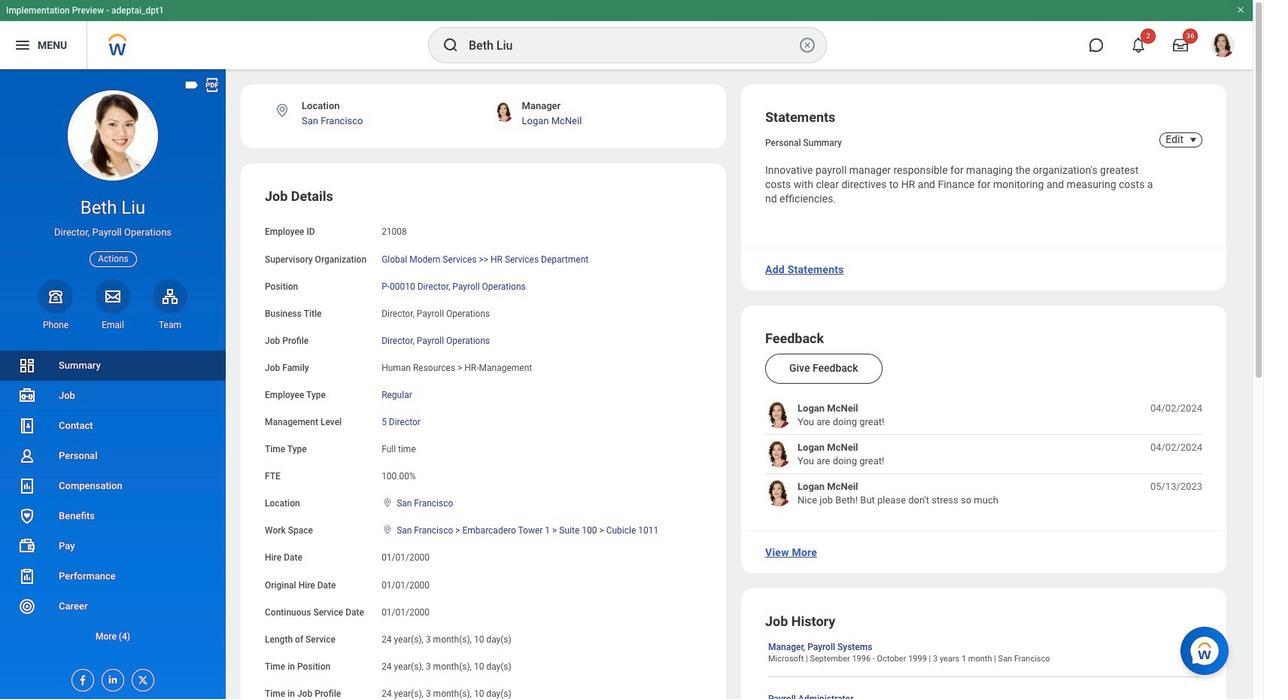 Task type: locate. For each thing, give the bounding box(es) containing it.
notifications large image
[[1131, 38, 1146, 53]]

personal summary element
[[765, 135, 842, 148]]

group
[[265, 188, 702, 699]]

benefits image
[[18, 507, 36, 525]]

tag image
[[184, 77, 200, 93]]

performance image
[[18, 567, 36, 585]]

banner
[[0, 0, 1253, 69]]

2 employee's photo (logan mcneil) image from the top
[[765, 441, 792, 468]]

navigation pane region
[[0, 69, 226, 699]]

search image
[[442, 36, 460, 54]]

caret down image
[[1184, 134, 1202, 146]]

employee's photo (logan mcneil) image
[[765, 402, 792, 428], [765, 441, 792, 468], [765, 480, 792, 507]]

compensation image
[[18, 477, 36, 495]]

3 employee's photo (logan mcneil) image from the top
[[765, 480, 792, 507]]

1 vertical spatial employee's photo (logan mcneil) image
[[765, 441, 792, 468]]

job image
[[18, 387, 36, 405]]

mail image
[[104, 287, 122, 305]]

1 horizontal spatial list
[[765, 402, 1202, 507]]

list
[[0, 351, 226, 652], [765, 402, 1202, 507]]

location image
[[274, 102, 290, 119], [382, 498, 394, 508], [382, 525, 394, 535]]

career image
[[18, 597, 36, 616]]

x circle image
[[798, 36, 816, 54]]

2 vertical spatial employee's photo (logan mcneil) image
[[765, 480, 792, 507]]

0 vertical spatial employee's photo (logan mcneil) image
[[765, 402, 792, 428]]

profile logan mcneil image
[[1211, 33, 1235, 60]]

inbox large image
[[1173, 38, 1188, 53]]

linkedin image
[[102, 670, 119, 686]]

full time element
[[382, 441, 416, 455]]

0 vertical spatial location image
[[274, 102, 290, 119]]

x image
[[132, 670, 149, 686]]



Task type: describe. For each thing, give the bounding box(es) containing it.
personal image
[[18, 447, 36, 465]]

email beth liu element
[[96, 319, 130, 331]]

facebook image
[[72, 670, 89, 686]]

justify image
[[14, 36, 32, 54]]

pay image
[[18, 537, 36, 555]]

view printable version (pdf) image
[[204, 77, 220, 93]]

1 vertical spatial location image
[[382, 498, 394, 508]]

1 employee's photo (logan mcneil) image from the top
[[765, 402, 792, 428]]

summary image
[[18, 357, 36, 375]]

0 horizontal spatial list
[[0, 351, 226, 652]]

contact image
[[18, 417, 36, 435]]

phone beth liu element
[[38, 319, 73, 331]]

2 vertical spatial location image
[[382, 525, 394, 535]]

close environment banner image
[[1236, 5, 1245, 14]]

phone image
[[45, 287, 66, 305]]

team beth liu element
[[153, 319, 187, 331]]

view team image
[[161, 287, 179, 305]]

Search Workday  search field
[[469, 29, 795, 62]]



Task type: vqa. For each thing, say whether or not it's contained in the screenshot.
employee corresponding to Employee Experience
no



